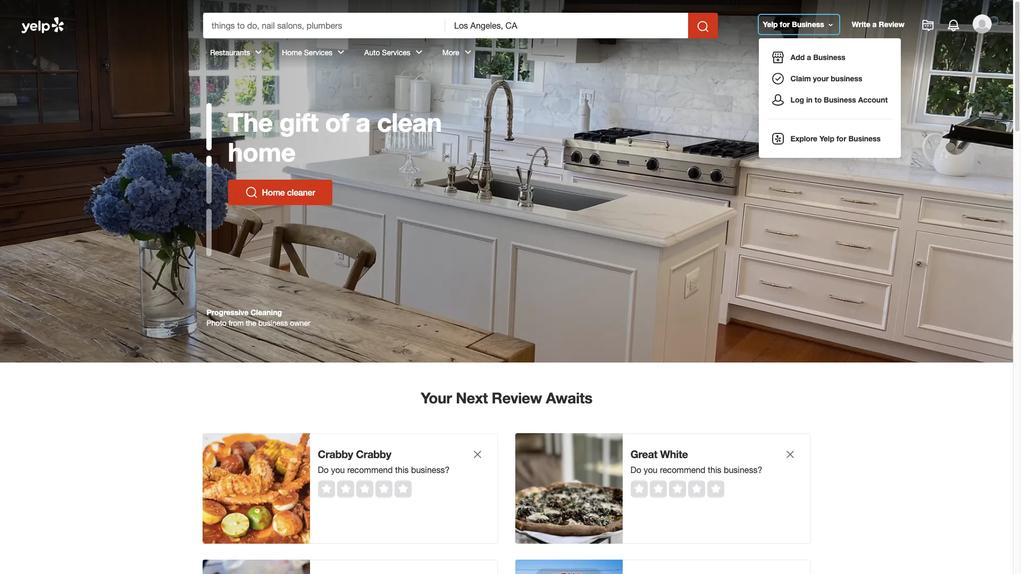 Task type: describe. For each thing, give the bounding box(es) containing it.
your
[[813, 74, 829, 83]]

you for crabby
[[331, 465, 345, 475]]

24 yelp for biz v2 image
[[771, 133, 784, 145]]

great white
[[630, 448, 688, 461]]

write a review
[[852, 20, 905, 29]]

explore banner section banner
[[0, 0, 1013, 363]]

24 chevron down v2 image
[[252, 46, 265, 59]]

0 vertical spatial yelp
[[763, 20, 778, 29]]

1 vertical spatial yelp
[[820, 134, 834, 143]]

recommend for white
[[660, 465, 705, 475]]

24 chevron down v2 image for more
[[462, 46, 474, 59]]

yelp for business
[[763, 20, 824, 29]]

business? for white
[[724, 465, 762, 475]]

the
[[228, 107, 273, 137]]

a inside the gift of a clean home
[[356, 107, 370, 137]]

24 friends v2 image
[[771, 94, 784, 107]]

photo inside bone & broth photo from the business owner
[[207, 319, 226, 328]]

24 chevron down v2 image for home services
[[335, 46, 347, 59]]

white
[[660, 448, 688, 461]]

24 chevron down v2 image for auto services
[[413, 46, 425, 59]]

home services
[[282, 48, 332, 57]]

this for great white
[[708, 465, 721, 475]]

(no rating) image for white
[[630, 481, 724, 498]]

home
[[228, 137, 296, 167]]

Find text field
[[212, 20, 437, 31]]

the gift of a clean home
[[228, 107, 442, 167]]

crabby crabby
[[318, 448, 391, 461]]

photo of mas cafe image
[[202, 560, 310, 574]]

yelp for business button
[[759, 15, 839, 34]]

claim your business button
[[767, 68, 892, 90]]

to
[[815, 95, 822, 104]]

do you recommend this business? for great white
[[630, 465, 762, 475]]

write a review link
[[848, 15, 909, 34]]

explore
[[791, 134, 817, 143]]

rating element for crabby
[[318, 481, 411, 498]]

log in to business account button
[[767, 90, 892, 111]]

do for great white
[[630, 465, 641, 475]]

claim your business
[[791, 74, 862, 83]]

rating element for white
[[630, 481, 724, 498]]

crabby crabby link
[[318, 447, 451, 462]]

recommend for crabby
[[347, 465, 393, 475]]

24 search v2 image
[[245, 186, 258, 199]]

a for write
[[872, 20, 877, 29]]

photo inside the progressive cleaning photo from the business owner
[[207, 319, 226, 328]]

claim
[[791, 74, 811, 83]]

business? for crabby
[[411, 465, 450, 475]]

16 chevron down v2 image
[[826, 21, 835, 29]]

tyler b. image
[[973, 14, 992, 34]]

restaurants
[[210, 48, 250, 57]]

Near text field
[[454, 20, 680, 31]]

24 claim v2 image
[[771, 73, 784, 85]]

business inside yelp for business button
[[792, 20, 824, 29]]

photo of crabby crabby image
[[202, 433, 310, 544]]

&
[[227, 308, 232, 317]]

add a business
[[791, 53, 845, 62]]

add
[[791, 53, 805, 62]]

review for next
[[492, 389, 542, 407]]

user actions element
[[754, 13, 1007, 158]]

next
[[456, 389, 488, 407]]

cleaner
[[287, 187, 315, 197]]

clean
[[377, 107, 442, 137]]

the inside the progressive cleaning photo from the business owner
[[246, 319, 256, 328]]

none field near
[[454, 20, 680, 31]]

select slide image
[[206, 103, 211, 151]]

notifications image
[[947, 19, 960, 32]]

bone & broth link
[[207, 308, 254, 317]]

great white link
[[630, 447, 763, 462]]

business inside explore yelp for business button
[[848, 134, 881, 143]]

progressive cleaning link
[[207, 308, 282, 317]]

business inside bone & broth photo from the business owner
[[258, 319, 288, 328]]

24 search v2 image
[[245, 186, 258, 199]]



Task type: locate. For each thing, give the bounding box(es) containing it.
steamy,
[[228, 107, 323, 137]]

business categories element
[[202, 38, 992, 69]]

from inside bone & broth photo from the business owner
[[229, 319, 244, 328]]

1 you from the left
[[331, 465, 345, 475]]

none field find
[[212, 20, 437, 31]]

business inside button
[[831, 74, 862, 83]]

0 horizontal spatial do you recommend this business?
[[318, 465, 450, 475]]

0 horizontal spatial yelp
[[763, 20, 778, 29]]

2 none field from the left
[[454, 20, 680, 31]]

0 vertical spatial a
[[872, 20, 877, 29]]

rating element down white
[[630, 481, 724, 498]]

dismiss card image
[[784, 449, 796, 461]]

broth
[[234, 308, 254, 317]]

services inside home services link
[[304, 48, 332, 57]]

1 (no rating) image from the left
[[318, 481, 411, 498]]

do
[[318, 465, 329, 475], [630, 465, 641, 475]]

2 recommend from the left
[[660, 465, 705, 475]]

1 horizontal spatial rating element
[[630, 481, 724, 498]]

home for home cleaner
[[262, 187, 285, 197]]

recommend down white
[[660, 465, 705, 475]]

1 horizontal spatial you
[[644, 465, 658, 475]]

do you recommend this business? down great white 'link'
[[630, 465, 762, 475]]

pho
[[262, 187, 277, 197]]

0 horizontal spatial business?
[[411, 465, 450, 475]]

great
[[630, 448, 657, 461]]

home right 24 chevron down v2 image
[[282, 48, 302, 57]]

1 24 chevron down v2 image from the left
[[335, 46, 347, 59]]

you for great
[[644, 465, 658, 475]]

crabby
[[318, 448, 353, 461], [356, 448, 391, 461]]

2 business? from the left
[[724, 465, 762, 475]]

auto services link
[[356, 38, 434, 69]]

0 horizontal spatial review
[[492, 389, 542, 407]]

dismiss card image
[[471, 449, 484, 461]]

recommend
[[347, 465, 393, 475], [660, 465, 705, 475]]

24 chevron down v2 image inside more link
[[462, 46, 474, 59]]

yelp up the 24 add biz v2 image on the right top
[[763, 20, 778, 29]]

business?
[[411, 465, 450, 475], [724, 465, 762, 475]]

(no rating) image down crabby crabby
[[318, 481, 411, 498]]

1 rating element from the left
[[318, 481, 411, 498]]

1 vertical spatial for
[[836, 134, 846, 143]]

1 horizontal spatial recommend
[[660, 465, 705, 475]]

3 24 chevron down v2 image from the left
[[462, 46, 474, 59]]

the
[[246, 319, 256, 328], [246, 319, 256, 328]]

1 horizontal spatial crabby
[[356, 448, 391, 461]]

1 do from the left
[[318, 465, 329, 475]]

you down the great
[[644, 465, 658, 475]]

1 crabby from the left
[[318, 448, 353, 461]]

do you recommend this business?
[[318, 465, 450, 475], [630, 465, 762, 475]]

this down crabby crabby link
[[395, 465, 409, 475]]

1 horizontal spatial this
[[708, 465, 721, 475]]

0 horizontal spatial do
[[318, 465, 329, 475]]

business left 16 chevron down v2 "icon" at the right top of the page
[[792, 20, 824, 29]]

None search field
[[0, 0, 1013, 158], [203, 13, 720, 38], [0, 0, 1013, 158], [203, 13, 720, 38]]

2 do from the left
[[630, 465, 641, 475]]

24 add biz v2 image
[[771, 51, 784, 64]]

0 vertical spatial home
[[282, 48, 302, 57]]

24 chevron down v2 image right more
[[462, 46, 474, 59]]

your next review awaits
[[421, 389, 592, 407]]

owner inside bone & broth photo from the business owner
[[290, 319, 310, 328]]

0 horizontal spatial you
[[331, 465, 345, 475]]

0 horizontal spatial rating element
[[318, 481, 411, 498]]

services down find text field
[[304, 48, 332, 57]]

owner
[[290, 319, 310, 328], [290, 319, 310, 328]]

services right auto
[[382, 48, 410, 57]]

(no rating) image
[[318, 481, 411, 498], [630, 481, 724, 498]]

photo of great white image
[[515, 433, 622, 544]]

for right explore
[[836, 134, 846, 143]]

1 horizontal spatial services
[[382, 48, 410, 57]]

1 horizontal spatial business?
[[724, 465, 762, 475]]

a right add
[[807, 53, 811, 62]]

restaurants link
[[202, 38, 273, 69]]

recommend down crabby crabby link
[[347, 465, 393, 475]]

services for auto services
[[382, 48, 410, 57]]

0 horizontal spatial a
[[356, 107, 370, 137]]

review
[[879, 20, 905, 29], [492, 389, 542, 407]]

from
[[229, 319, 244, 328], [229, 319, 244, 328]]

none field up home services link
[[212, 20, 437, 31]]

auto services
[[364, 48, 410, 57]]

None field
[[212, 20, 437, 31], [454, 20, 680, 31]]

rating element down crabby crabby
[[318, 481, 411, 498]]

1 none field from the left
[[212, 20, 437, 31]]

a right of
[[356, 107, 370, 137]]

24 chevron down v2 image inside home services link
[[335, 46, 347, 59]]

review right next
[[492, 389, 542, 407]]

add a business button
[[767, 47, 892, 68]]

business
[[792, 20, 824, 29], [813, 53, 845, 62], [824, 95, 856, 104], [848, 134, 881, 143]]

(no rating) image for crabby
[[318, 481, 411, 498]]

write
[[852, 20, 870, 29]]

1 vertical spatial home
[[262, 187, 285, 197]]

review right write
[[879, 20, 905, 29]]

2 horizontal spatial a
[[872, 20, 877, 29]]

a inside button
[[807, 53, 811, 62]]

photo of stephens plumbing, heating & air conditioning image
[[515, 560, 622, 574]]

yelp right explore
[[820, 134, 834, 143]]

1 vertical spatial review
[[492, 389, 542, 407]]

yelp
[[763, 20, 778, 29], [820, 134, 834, 143]]

0 horizontal spatial (no rating) image
[[318, 481, 411, 498]]

home inside home cleaner 'link'
[[262, 187, 285, 197]]

the inside bone & broth photo from the business owner
[[246, 319, 256, 328]]

business inside the add a business button
[[813, 53, 845, 62]]

1 horizontal spatial (no rating) image
[[630, 481, 724, 498]]

review for a
[[879, 20, 905, 29]]

2 you from the left
[[644, 465, 658, 475]]

do for crabby crabby
[[318, 465, 329, 475]]

perfection
[[228, 137, 350, 167]]

business up claim your business
[[813, 53, 845, 62]]

0 horizontal spatial 24 chevron down v2 image
[[335, 46, 347, 59]]

(no rating) image down white
[[630, 481, 724, 498]]

2 this from the left
[[708, 465, 721, 475]]

do down the great
[[630, 465, 641, 475]]

1 vertical spatial a
[[807, 53, 811, 62]]

business inside the progressive cleaning photo from the business owner
[[258, 319, 288, 328]]

pho link
[[228, 180, 294, 205]]

home
[[282, 48, 302, 57], [262, 187, 285, 197]]

photo
[[207, 319, 226, 328], [207, 319, 226, 328]]

1 horizontal spatial a
[[807, 53, 811, 62]]

home inside home services link
[[282, 48, 302, 57]]

24 chevron down v2 image
[[335, 46, 347, 59], [413, 46, 425, 59], [462, 46, 474, 59]]

projects image
[[922, 19, 934, 32]]

1 horizontal spatial do you recommend this business?
[[630, 465, 762, 475]]

log
[[791, 95, 804, 104]]

business right to
[[824, 95, 856, 104]]

your
[[421, 389, 452, 407]]

2 (no rating) image from the left
[[630, 481, 724, 498]]

for up the 24 add biz v2 image on the right top
[[780, 20, 790, 29]]

2 crabby from the left
[[356, 448, 391, 461]]

0 horizontal spatial none field
[[212, 20, 437, 31]]

none field up business categories element on the top
[[454, 20, 680, 31]]

1 horizontal spatial for
[[836, 134, 846, 143]]

2 24 chevron down v2 image from the left
[[413, 46, 425, 59]]

do down crabby crabby
[[318, 465, 329, 475]]

business
[[831, 74, 862, 83], [258, 319, 288, 328], [258, 319, 288, 328]]

cleaning
[[251, 308, 282, 317]]

a right write
[[872, 20, 877, 29]]

progressive cleaning photo from the business owner
[[207, 308, 310, 328]]

1 horizontal spatial review
[[879, 20, 905, 29]]

2 rating element from the left
[[630, 481, 724, 498]]

None radio
[[356, 481, 373, 498], [394, 481, 411, 498], [630, 481, 647, 498], [650, 481, 667, 498], [669, 481, 686, 498], [688, 481, 705, 498], [356, 481, 373, 498], [394, 481, 411, 498], [630, 481, 647, 498], [650, 481, 667, 498], [669, 481, 686, 498], [688, 481, 705, 498]]

explore yelp for business
[[791, 134, 881, 143]]

24 chevron down v2 image left auto
[[335, 46, 347, 59]]

of
[[325, 107, 349, 137]]

do you recommend this business? for crabby crabby
[[318, 465, 450, 475]]

0 horizontal spatial recommend
[[347, 465, 393, 475]]

review inside user actions element
[[879, 20, 905, 29]]

1 this from the left
[[395, 465, 409, 475]]

awaits
[[546, 389, 592, 407]]

home cleaner
[[262, 187, 315, 197]]

2 horizontal spatial 24 chevron down v2 image
[[462, 46, 474, 59]]

account
[[858, 95, 888, 104]]

1 recommend from the left
[[347, 465, 393, 475]]

home services link
[[273, 38, 356, 69]]

services
[[304, 48, 332, 57], [382, 48, 410, 57]]

progressive
[[207, 308, 249, 317]]

24 chevron down v2 image inside auto services link
[[413, 46, 425, 59]]

rating element
[[318, 481, 411, 498], [630, 481, 724, 498]]

salty,
[[330, 107, 391, 137]]

0 horizontal spatial services
[[304, 48, 332, 57]]

for
[[780, 20, 790, 29], [836, 134, 846, 143]]

search image
[[697, 20, 709, 33]]

0 horizontal spatial this
[[395, 465, 409, 475]]

auto
[[364, 48, 380, 57]]

business inside log in to business account button
[[824, 95, 856, 104]]

24 chevron down v2 image right auto services
[[413, 46, 425, 59]]

explore yelp for business button
[[767, 128, 892, 150]]

1 services from the left
[[304, 48, 332, 57]]

this down great white 'link'
[[708, 465, 721, 475]]

1 horizontal spatial none field
[[454, 20, 680, 31]]

bone & broth photo from the business owner
[[207, 308, 310, 328]]

0 vertical spatial review
[[879, 20, 905, 29]]

1 horizontal spatial do
[[630, 465, 641, 475]]

you
[[331, 465, 345, 475], [644, 465, 658, 475]]

in
[[806, 95, 812, 104]]

more
[[442, 48, 459, 57]]

log in to business account
[[791, 95, 888, 104]]

home for home services
[[282, 48, 302, 57]]

services for home services
[[304, 48, 332, 57]]

services inside auto services link
[[382, 48, 410, 57]]

a
[[872, 20, 877, 29], [807, 53, 811, 62], [356, 107, 370, 137]]

do you recommend this business? down crabby crabby link
[[318, 465, 450, 475]]

2 vertical spatial a
[[356, 107, 370, 137]]

this for crabby crabby
[[395, 465, 409, 475]]

from inside the progressive cleaning photo from the business owner
[[229, 319, 244, 328]]

None radio
[[318, 481, 335, 498], [337, 481, 354, 498], [375, 481, 392, 498], [707, 481, 724, 498], [318, 481, 335, 498], [337, 481, 354, 498], [375, 481, 392, 498], [707, 481, 724, 498]]

2 services from the left
[[382, 48, 410, 57]]

1 do you recommend this business? from the left
[[318, 465, 450, 475]]

home right 24 search v2 image
[[262, 187, 285, 197]]

business down account
[[848, 134, 881, 143]]

1 business? from the left
[[411, 465, 450, 475]]

this
[[395, 465, 409, 475], [708, 465, 721, 475]]

business? down great white 'link'
[[724, 465, 762, 475]]

0 vertical spatial for
[[780, 20, 790, 29]]

0 horizontal spatial crabby
[[318, 448, 353, 461]]

owner inside the progressive cleaning photo from the business owner
[[290, 319, 310, 328]]

you down crabby crabby
[[331, 465, 345, 475]]

more link
[[434, 38, 483, 69]]

2 do you recommend this business? from the left
[[630, 465, 762, 475]]

gift
[[279, 107, 318, 137]]

bone
[[207, 308, 225, 317]]

0 horizontal spatial for
[[780, 20, 790, 29]]

1 horizontal spatial 24 chevron down v2 image
[[413, 46, 425, 59]]

business? down crabby crabby link
[[411, 465, 450, 475]]

a for add
[[807, 53, 811, 62]]

home cleaner link
[[228, 180, 332, 205]]

steamy, salty, perfection
[[228, 107, 391, 167]]

1 horizontal spatial yelp
[[820, 134, 834, 143]]



Task type: vqa. For each thing, say whether or not it's contained in the screenshot.
From
yes



